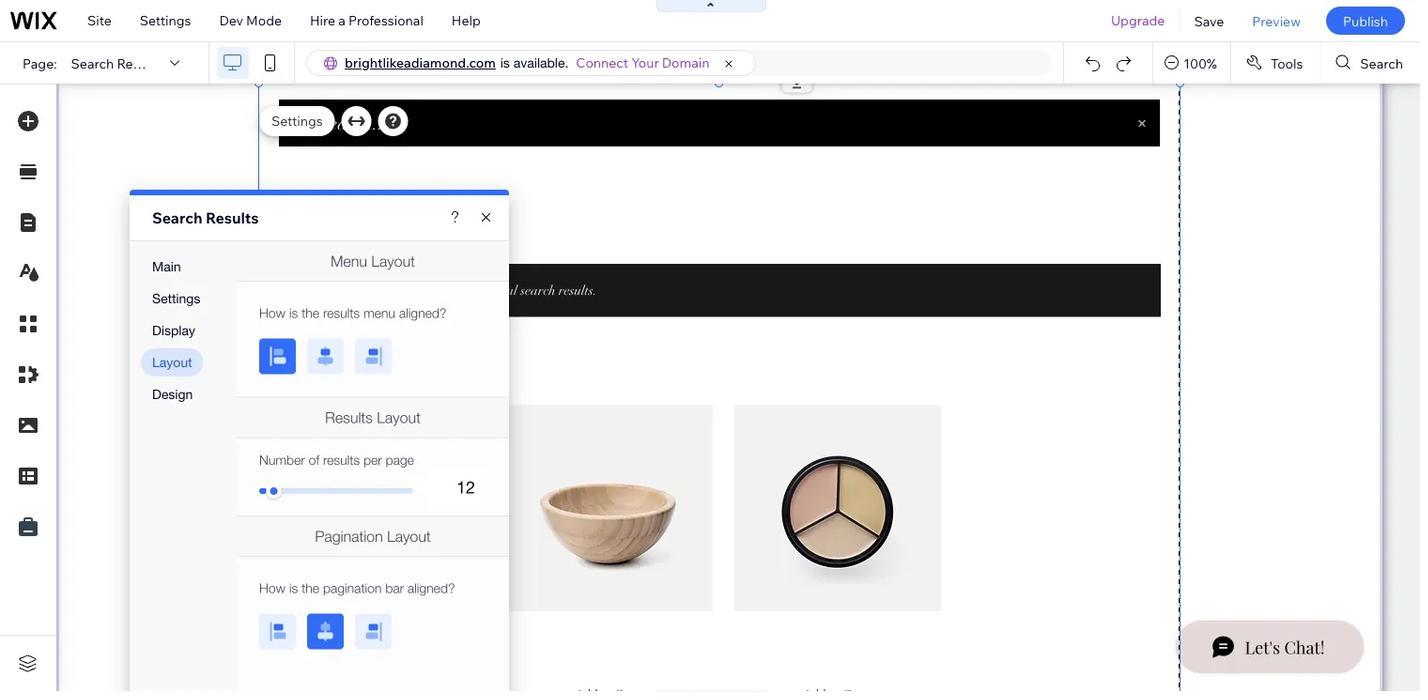 Task type: describe. For each thing, give the bounding box(es) containing it.
save
[[1195, 12, 1225, 29]]

brightlikeadiamond.com
[[345, 55, 496, 71]]

upgrade
[[1112, 12, 1166, 29]]

0 horizontal spatial results
[[117, 55, 162, 71]]

100% button
[[1154, 42, 1231, 84]]

100%
[[1184, 55, 1218, 71]]

professional
[[349, 12, 424, 29]]

help
[[452, 12, 481, 29]]

mode
[[246, 12, 282, 29]]

connect
[[576, 55, 629, 71]]

0 vertical spatial settings
[[140, 12, 191, 29]]

preview button
[[1239, 0, 1316, 41]]

dev mode
[[219, 12, 282, 29]]

search button
[[1322, 42, 1421, 84]]

preview
[[1253, 12, 1302, 29]]

is
[[501, 55, 510, 70]]

hire
[[310, 12, 336, 29]]

save button
[[1181, 0, 1239, 41]]

1 vertical spatial search results
[[152, 209, 259, 227]]

1 vertical spatial settings
[[272, 113, 323, 129]]

your
[[632, 55, 659, 71]]

tools button
[[1232, 42, 1321, 84]]



Task type: locate. For each thing, give the bounding box(es) containing it.
available.
[[514, 55, 569, 70]]

search
[[71, 55, 114, 71], [1361, 55, 1404, 71], [152, 209, 203, 227]]

is available. connect your domain
[[501, 55, 710, 71]]

dev
[[219, 12, 243, 29]]

hire a professional
[[310, 12, 424, 29]]

1 vertical spatial results
[[206, 209, 259, 227]]

search inside button
[[1361, 55, 1404, 71]]

1 horizontal spatial settings
[[272, 113, 323, 129]]

0 vertical spatial results
[[117, 55, 162, 71]]

1 horizontal spatial search
[[152, 209, 203, 227]]

tools
[[1271, 55, 1304, 71]]

1 horizontal spatial results
[[206, 209, 259, 227]]

a
[[339, 12, 346, 29]]

site
[[87, 12, 112, 29]]

results
[[117, 55, 162, 71], [206, 209, 259, 227]]

settings
[[140, 12, 191, 29], [272, 113, 323, 129]]

publish
[[1344, 12, 1389, 29]]

2 horizontal spatial search
[[1361, 55, 1404, 71]]

publish button
[[1327, 7, 1406, 35]]

search results
[[71, 55, 162, 71], [152, 209, 259, 227]]

domain
[[662, 55, 710, 71]]

0 horizontal spatial settings
[[140, 12, 191, 29]]

0 horizontal spatial search
[[71, 55, 114, 71]]

0 vertical spatial search results
[[71, 55, 162, 71]]



Task type: vqa. For each thing, say whether or not it's contained in the screenshot.
in
no



